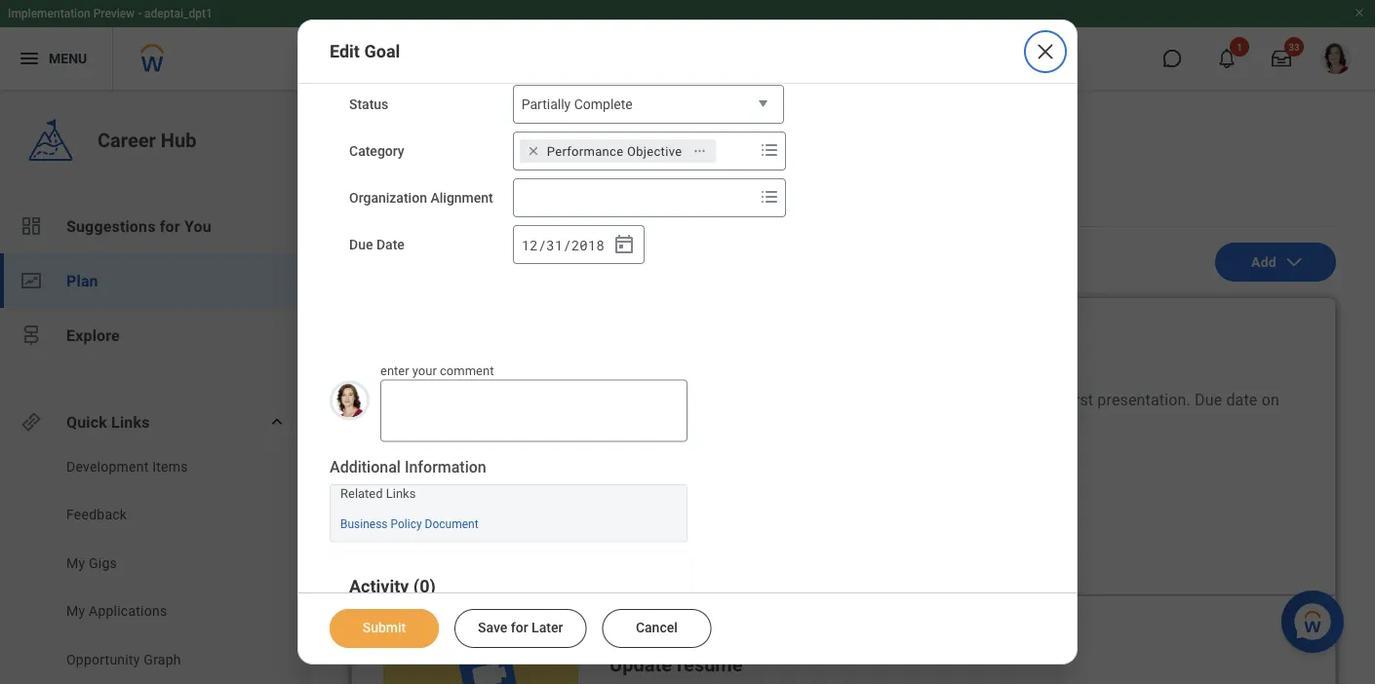 Task type: describe. For each thing, give the bounding box(es) containing it.
due date group
[[513, 226, 645, 265]]

save for later
[[478, 620, 563, 637]]

project
[[610, 391, 660, 409]]

x image
[[1034, 40, 1057, 63]]

close tooltip
[[1018, 52, 1073, 91]]

policy
[[391, 518, 422, 532]]

progress
[[625, 483, 681, 499]]

alignment
[[431, 191, 493, 207]]

enter
[[380, 365, 409, 379]]

dialog containing edit goal
[[298, 0, 1078, 680]]

timeline milestone image
[[20, 324, 43, 347]]

suggestions for you
[[66, 217, 212, 236]]

-
[[138, 7, 142, 20]]

2018
[[572, 236, 604, 254]]

graph
[[144, 652, 181, 668]]

performance
[[547, 145, 624, 159]]

opportunity
[[66, 652, 140, 668]]

enter your comment
[[380, 365, 494, 379]]

will
[[863, 391, 889, 409]]

comment
[[440, 365, 494, 379]]

organization alignment
[[349, 191, 493, 207]]

links
[[386, 487, 416, 502]]

list containing development items
[[0, 458, 312, 685]]

related links
[[340, 487, 416, 502]]

31
[[547, 236, 563, 254]]

suggestions
[[66, 217, 156, 236]]

your
[[412, 365, 437, 379]]

action bar region
[[299, 594, 1077, 649]]

business policy document
[[340, 518, 479, 532]]

partially
[[522, 97, 571, 113]]

status
[[349, 97, 389, 113]]

suggestions for you link
[[0, 199, 312, 254]]

information
[[405, 459, 487, 477]]

save for later button
[[455, 610, 587, 649]]

explore link
[[0, 308, 312, 363]]

for for you
[[160, 217, 180, 236]]

completed
[[548, 193, 617, 209]]

onboarding home image
[[20, 269, 43, 293]]

development items link
[[64, 458, 265, 477]]

0 horizontal spatial career
[[98, 129, 156, 152]]

do
[[409, 193, 426, 209]]

0 vertical spatial items
[[351, 130, 411, 158]]

presentation:
[[610, 414, 703, 433]]

update
[[610, 654, 672, 677]]

applications
[[89, 604, 167, 620]]

completed button
[[533, 176, 633, 226]]

related actions image
[[693, 145, 707, 159]]

edit goal
[[330, 41, 400, 62]]

manage development item button
[[602, 525, 819, 564]]

document
[[425, 518, 479, 532]]

prompts image for organization alignment
[[758, 186, 781, 209]]

performance objective element
[[547, 143, 682, 161]]

to do button
[[375, 176, 442, 226]]

in
[[610, 483, 621, 499]]

later
[[532, 620, 563, 637]]

career hub
[[98, 129, 196, 152]]

implementation preview -   adeptai_dpt1 banner
[[0, 0, 1376, 90]]

my for my gigs
[[66, 556, 85, 572]]

save
[[478, 620, 508, 637]]

manage development item
[[614, 536, 784, 552]]

performance objective
[[547, 145, 682, 159]]

(0)
[[413, 577, 436, 598]]

additional information region
[[330, 458, 688, 543]]

gigs
[[89, 556, 117, 572]]

implementation preview -   adeptai_dpt1
[[8, 7, 213, 20]]

additional
[[330, 459, 401, 477]]

date
[[1227, 391, 1258, 409]]

to
[[1047, 391, 1061, 409]]

related
[[340, 487, 383, 502]]

my applications
[[66, 604, 167, 620]]

for for your
[[417, 130, 447, 158]]

feedback link
[[64, 506, 265, 525]]

pending button
[[446, 176, 529, 226]]

tab list containing to do
[[351, 176, 1336, 227]]

edit
[[330, 41, 360, 62]]

x small image
[[524, 142, 543, 162]]

business
[[340, 518, 388, 532]]

notifications large image
[[1217, 49, 1237, 68]]

end
[[707, 414, 733, 433]]

plan
[[66, 272, 98, 290]]

to do
[[390, 193, 426, 209]]

objective
[[627, 145, 682, 159]]

phase
[[797, 391, 840, 409]]

close environment banner image
[[1354, 7, 1366, 19]]

october.
[[756, 414, 816, 433]]



Task type: locate. For each thing, give the bounding box(es) containing it.
tab list
[[351, 176, 1336, 227]]

enter your comment text field
[[380, 381, 688, 443]]

0 horizontal spatial due
[[349, 238, 373, 254]]

development
[[583, 130, 722, 158], [66, 459, 149, 475], [668, 536, 752, 552], [610, 631, 698, 645]]

previous
[[733, 391, 793, 409]]

development inside "development items" link
[[66, 459, 149, 475]]

for
[[417, 130, 447, 158], [160, 217, 180, 236], [511, 620, 528, 637]]

category
[[349, 144, 405, 160]]

tuning
[[962, 391, 1006, 409]]

submit
[[363, 620, 406, 637]]

list containing suggestions for you
[[0, 199, 312, 363]]

1 horizontal spatial for
[[417, 130, 447, 158]]

based
[[664, 391, 707, 409]]

prompts image for category
[[758, 139, 781, 163]]

1 horizontal spatial on
[[1262, 391, 1280, 409]]

0 vertical spatial prompts image
[[758, 139, 781, 163]]

1 horizontal spatial /
[[563, 236, 571, 254]]

feedback
[[66, 507, 127, 523]]

Organization Alignment field
[[514, 181, 754, 216]]

0 horizontal spatial items
[[152, 459, 188, 475]]

plan link
[[0, 254, 312, 308]]

/ right 12
[[538, 236, 546, 254]]

organization
[[349, 191, 427, 207]]

opportunity graph
[[66, 652, 181, 668]]

1 vertical spatial my
[[66, 604, 85, 620]]

1 horizontal spatial career
[[507, 130, 577, 158]]

profile logan mcneil element
[[1309, 37, 1364, 80]]

performance objective, press delete to clear value. option
[[520, 140, 716, 164]]

goal
[[364, 41, 400, 62]]

in progress
[[610, 483, 681, 499]]

career down partially
[[507, 130, 577, 158]]

career left hub
[[98, 129, 156, 152]]

2 vertical spatial for
[[511, 620, 528, 637]]

for for later
[[511, 620, 528, 637]]

1 horizontal spatial due
[[1195, 391, 1223, 409]]

0 vertical spatial my
[[66, 556, 85, 572]]

you
[[184, 217, 212, 236]]

1 horizontal spatial item
[[755, 536, 784, 552]]

1 vertical spatial due
[[1195, 391, 1223, 409]]

for right save
[[511, 620, 528, 637]]

explore
[[66, 326, 120, 345]]

1 vertical spatial item
[[701, 631, 731, 645]]

on up end
[[711, 391, 729, 409]]

my left 'gigs' on the left of page
[[66, 556, 85, 572]]

partially complete
[[522, 97, 633, 113]]

1 my from the top
[[66, 556, 85, 572]]

prompts image
[[758, 139, 781, 163], [758, 186, 781, 209]]

development item update resume
[[610, 631, 743, 677]]

resume
[[677, 654, 743, 677]]

for inside 'suggestions for you' link
[[160, 217, 180, 236]]

cancel
[[636, 620, 678, 637]]

items down status
[[351, 130, 411, 158]]

submit button
[[330, 610, 439, 649]]

dialog
[[298, 0, 1078, 680]]

due inside project based on previous phase a. will need fine tuning prior to first presentation. due date on presentation: end of october.
[[1195, 391, 1223, 409]]

item inside development item update resume
[[701, 631, 731, 645]]

my down 'my gigs'
[[66, 604, 85, 620]]

close
[[1030, 64, 1061, 78]]

partially complete button
[[513, 86, 784, 126]]

cancel button
[[602, 610, 711, 649]]

0 horizontal spatial item
[[701, 631, 731, 645]]

on right date
[[1262, 391, 1280, 409]]

items for your career development
[[351, 130, 722, 158]]

opportunity graph link
[[64, 651, 265, 670]]

project based on previous phase a. will need fine tuning prior to first presentation. due date on presentation: end of october.
[[610, 391, 1280, 433]]

business policy document link
[[340, 514, 479, 532]]

/ right 31
[[563, 236, 571, 254]]

employee's photo (logan mcneil) image
[[330, 381, 370, 421]]

for inside save for later button
[[511, 620, 528, 637]]

1 prompts image from the top
[[758, 139, 781, 163]]

1 / from the left
[[538, 236, 546, 254]]

1 vertical spatial items
[[152, 459, 188, 475]]

development items
[[66, 459, 188, 475]]

my
[[66, 556, 85, 572], [66, 604, 85, 620]]

manage
[[614, 536, 664, 552]]

0 horizontal spatial on
[[711, 391, 729, 409]]

additional information
[[330, 459, 487, 477]]

development down partially complete "dropdown button"
[[583, 130, 722, 158]]

2 horizontal spatial for
[[511, 620, 528, 637]]

12 / 31 / 2018
[[522, 236, 604, 254]]

my gigs link
[[64, 554, 265, 574]]

0 horizontal spatial /
[[538, 236, 546, 254]]

for left your
[[417, 130, 447, 158]]

fine
[[931, 391, 958, 409]]

my applications link
[[64, 602, 265, 622]]

inbox large image
[[1272, 49, 1292, 68]]

1 vertical spatial for
[[160, 217, 180, 236]]

2 on from the left
[[1262, 391, 1280, 409]]

2 list from the top
[[0, 458, 312, 685]]

due
[[349, 238, 373, 254], [1195, 391, 1223, 409]]

activity (0)
[[349, 577, 436, 598]]

adeptai_dpt1
[[144, 7, 213, 20]]

development up feedback
[[66, 459, 149, 475]]

1 vertical spatial list
[[0, 458, 312, 685]]

items
[[351, 130, 411, 158], [152, 459, 188, 475]]

development right manage
[[668, 536, 752, 552]]

2 / from the left
[[563, 236, 571, 254]]

1 on from the left
[[711, 391, 729, 409]]

2 prompts image from the top
[[758, 186, 781, 209]]

due date
[[349, 238, 405, 254]]

first
[[1065, 391, 1094, 409]]

hub
[[161, 129, 196, 152]]

1 vertical spatial prompts image
[[758, 186, 781, 209]]

12
[[522, 236, 538, 254]]

1 horizontal spatial items
[[351, 130, 411, 158]]

list
[[0, 199, 312, 363], [0, 458, 312, 685]]

your
[[453, 130, 501, 158]]

development inside development item update resume
[[610, 631, 698, 645]]

0 vertical spatial due
[[349, 238, 373, 254]]

on
[[711, 391, 729, 409], [1262, 391, 1280, 409]]

for left you
[[160, 217, 180, 236]]

preview
[[93, 7, 135, 20]]

a.
[[844, 391, 859, 409]]

implementation
[[8, 7, 90, 20]]

complete
[[574, 97, 633, 113]]

0 vertical spatial list
[[0, 199, 312, 363]]

1 list from the top
[[0, 199, 312, 363]]

development up update
[[610, 631, 698, 645]]

0 vertical spatial for
[[417, 130, 447, 158]]

items up feedback link
[[152, 459, 188, 475]]

dashboard image
[[20, 215, 43, 238]]

2 my from the top
[[66, 604, 85, 620]]

0 vertical spatial item
[[755, 536, 784, 552]]

item inside button
[[755, 536, 784, 552]]

0 horizontal spatial for
[[160, 217, 180, 236]]

calendar image
[[612, 234, 636, 257]]

my for my applications
[[66, 604, 85, 620]]

need
[[893, 391, 927, 409]]

of
[[737, 414, 752, 433]]

activity
[[349, 577, 409, 598]]

presentation.
[[1098, 391, 1191, 409]]

date
[[376, 238, 405, 254]]

development inside manage development item button
[[668, 536, 752, 552]]

prior
[[1010, 391, 1043, 409]]



Task type: vqa. For each thing, say whether or not it's contained in the screenshot.
Benefits
no



